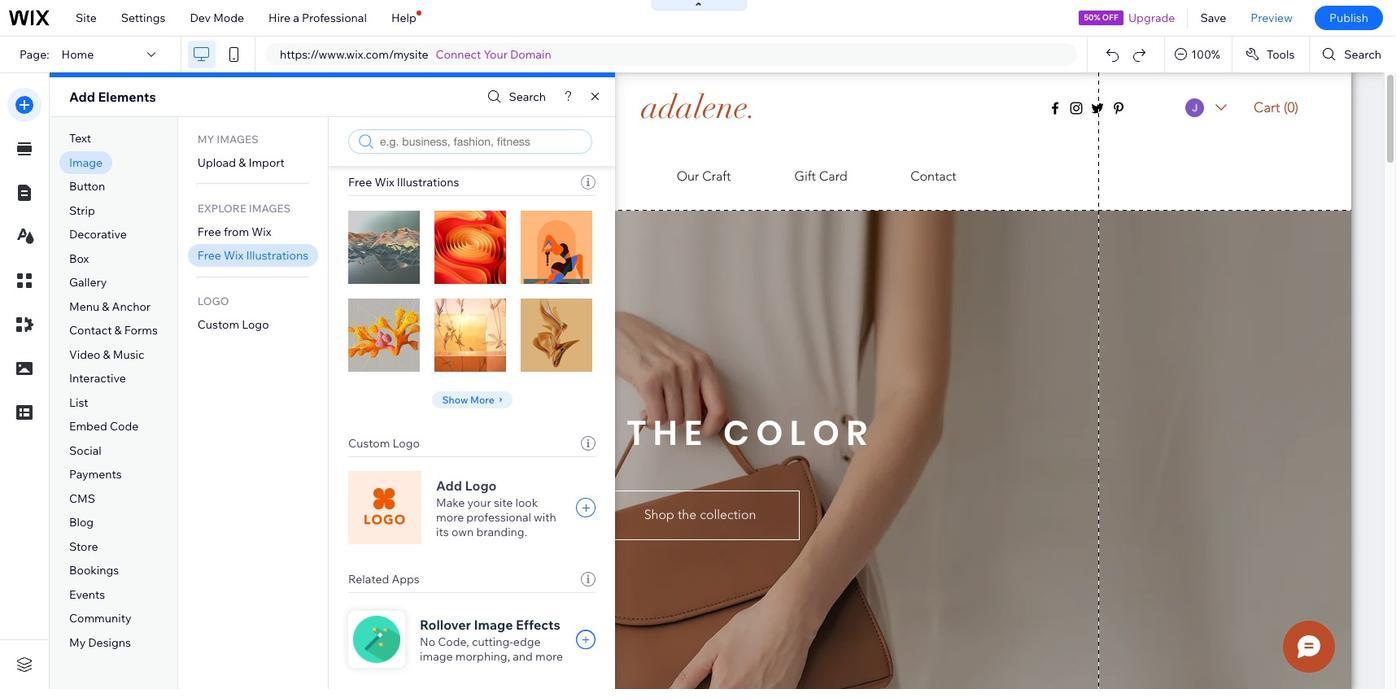 Task type: describe. For each thing, give the bounding box(es) containing it.
contact & forms
[[69, 323, 158, 338]]

menu
[[69, 299, 99, 314]]

edge
[[513, 635, 541, 649]]

tools button
[[1233, 37, 1309, 72]]

my designs
[[69, 635, 131, 650]]

bookings
[[69, 563, 119, 578]]

import
[[248, 155, 285, 170]]

preview button
[[1239, 0, 1305, 36]]

effects
[[516, 617, 560, 633]]

morphing,
[[455, 649, 510, 664]]

image inside rollover image effects no code, cutting-edge image morphing, and more
[[474, 617, 513, 633]]

add logo make your site look more professional with its own branding.
[[436, 478, 556, 539]]

more inside rollover image effects no code, cutting-edge image morphing, and more
[[535, 649, 563, 664]]

your
[[468, 496, 491, 510]]

publish button
[[1315, 6, 1383, 30]]

1 vertical spatial custom
[[348, 436, 390, 451]]

gallery
[[69, 275, 107, 290]]

music
[[113, 347, 144, 362]]

events
[[69, 587, 105, 602]]

forms
[[124, 323, 158, 338]]

embed
[[69, 419, 107, 434]]

tools
[[1267, 47, 1295, 62]]

branding.
[[476, 525, 527, 539]]

e.g. business, fashion, fitness field
[[378, 134, 587, 149]]

from
[[224, 224, 249, 239]]

add for add elements
[[69, 89, 95, 105]]

video
[[69, 347, 100, 362]]

own
[[452, 525, 474, 539]]

domain
[[510, 47, 551, 62]]

list
[[69, 395, 88, 410]]

50% off
[[1084, 12, 1119, 23]]

dev mode
[[190, 11, 244, 25]]

show more button
[[432, 391, 512, 408]]

100% button
[[1165, 37, 1232, 72]]

video & music
[[69, 347, 144, 362]]

https://www.wix.com/mysite
[[280, 47, 428, 62]]

1 horizontal spatial search button
[[1310, 37, 1396, 72]]

no
[[420, 635, 435, 649]]

my for my images
[[198, 132, 214, 145]]

& for upload
[[239, 155, 246, 170]]

its
[[436, 525, 449, 539]]

1 vertical spatial wix
[[252, 224, 271, 239]]

0 horizontal spatial custom
[[198, 318, 239, 332]]

0 vertical spatial free
[[348, 175, 372, 190]]

contact
[[69, 323, 112, 338]]

cms
[[69, 491, 95, 506]]

explore images
[[198, 202, 291, 215]]

box
[[69, 251, 89, 266]]

settings
[[121, 11, 166, 25]]

add for add logo make your site look more professional with its own branding.
[[436, 478, 462, 494]]

apps
[[392, 572, 420, 587]]

logo inside "add logo make your site look more professional with its own branding."
[[465, 478, 497, 494]]

elements
[[98, 89, 156, 105]]

0 horizontal spatial illustrations
[[246, 248, 308, 263]]

1 vertical spatial free
[[198, 224, 221, 239]]

rollover image effects no code, cutting-edge image morphing, and more
[[420, 617, 563, 664]]

connect
[[436, 47, 481, 62]]

a
[[293, 11, 299, 25]]

blog
[[69, 515, 94, 530]]

free from wix
[[198, 224, 271, 239]]

my for my designs
[[69, 635, 86, 650]]

& for contact
[[114, 323, 122, 338]]

off
[[1102, 12, 1119, 23]]

strip
[[69, 203, 95, 218]]

save button
[[1188, 0, 1239, 36]]

look
[[515, 496, 538, 510]]

related
[[348, 572, 389, 587]]

interactive
[[69, 371, 126, 386]]

help
[[391, 11, 416, 25]]

publish
[[1329, 11, 1369, 25]]

upload
[[198, 155, 236, 170]]

embed code
[[69, 419, 139, 434]]

2 vertical spatial wix
[[224, 248, 244, 263]]

button
[[69, 179, 105, 194]]

menu & anchor
[[69, 299, 151, 314]]

upgrade
[[1129, 11, 1175, 25]]

professional
[[467, 510, 531, 525]]



Task type: vqa. For each thing, say whether or not it's contained in the screenshot.
Template
no



Task type: locate. For each thing, give the bounding box(es) containing it.
0 horizontal spatial image
[[69, 155, 103, 170]]

make
[[436, 496, 465, 510]]

community
[[69, 611, 131, 626]]

text
[[69, 131, 91, 146]]

illustrations
[[397, 175, 459, 190], [246, 248, 308, 263]]

preview
[[1251, 11, 1293, 25]]

hire
[[269, 11, 291, 25]]

search
[[1344, 47, 1382, 62], [509, 90, 546, 104]]

50%
[[1084, 12, 1101, 23]]

1 horizontal spatial my
[[198, 132, 214, 145]]

0 vertical spatial add
[[69, 89, 95, 105]]

search button down publish
[[1310, 37, 1396, 72]]

1 vertical spatial add
[[436, 478, 462, 494]]

images up from
[[249, 202, 291, 215]]

1 horizontal spatial illustrations
[[397, 175, 459, 190]]

& right the menu in the left top of the page
[[102, 299, 109, 314]]

0 horizontal spatial search button
[[484, 85, 546, 109]]

add up make
[[436, 478, 462, 494]]

add inside "add logo make your site look more professional with its own branding."
[[436, 478, 462, 494]]

more
[[436, 510, 464, 525], [535, 649, 563, 664]]

add
[[69, 89, 95, 105], [436, 478, 462, 494]]

0 horizontal spatial wix
[[224, 248, 244, 263]]

save
[[1201, 11, 1226, 25]]

my up upload
[[198, 132, 214, 145]]

more left your
[[436, 510, 464, 525]]

designs
[[88, 635, 131, 650]]

show
[[442, 393, 468, 406]]

0 vertical spatial custom
[[198, 318, 239, 332]]

your
[[484, 47, 508, 62]]

0 vertical spatial free wix illustrations
[[348, 175, 459, 190]]

with
[[534, 510, 556, 525]]

0 vertical spatial illustrations
[[397, 175, 459, 190]]

dev
[[190, 11, 211, 25]]

0 vertical spatial search
[[1344, 47, 1382, 62]]

1 vertical spatial search
[[509, 90, 546, 104]]

0 horizontal spatial my
[[69, 635, 86, 650]]

related apps
[[348, 572, 420, 587]]

1 vertical spatial illustrations
[[246, 248, 308, 263]]

my
[[198, 132, 214, 145], [69, 635, 86, 650]]

0 horizontal spatial free wix illustrations
[[198, 248, 308, 263]]

and
[[513, 649, 533, 664]]

& for menu
[[102, 299, 109, 314]]

anchor
[[112, 299, 151, 314]]

logo
[[198, 295, 229, 308], [242, 318, 269, 332], [393, 436, 420, 451], [465, 478, 497, 494]]

1 horizontal spatial custom
[[348, 436, 390, 451]]

add up 'text'
[[69, 89, 95, 105]]

1 vertical spatial search button
[[484, 85, 546, 109]]

search down publish button
[[1344, 47, 1382, 62]]

& for video
[[103, 347, 110, 362]]

hire a professional
[[269, 11, 367, 25]]

1 horizontal spatial custom logo
[[348, 436, 420, 451]]

1 vertical spatial more
[[535, 649, 563, 664]]

search button down domain
[[484, 85, 546, 109]]

&
[[239, 155, 246, 170], [102, 299, 109, 314], [114, 323, 122, 338], [103, 347, 110, 362]]

1 vertical spatial image
[[474, 617, 513, 633]]

0 vertical spatial my
[[198, 132, 214, 145]]

mode
[[213, 11, 244, 25]]

search down domain
[[509, 90, 546, 104]]

image
[[420, 649, 453, 664]]

site
[[494, 496, 513, 510]]

more right and
[[535, 649, 563, 664]]

more inside "add logo make your site look more professional with its own branding."
[[436, 510, 464, 525]]

custom logo
[[198, 318, 269, 332], [348, 436, 420, 451]]

& left forms
[[114, 323, 122, 338]]

1 vertical spatial images
[[249, 202, 291, 215]]

my left designs
[[69, 635, 86, 650]]

search button
[[1310, 37, 1396, 72], [484, 85, 546, 109]]

images for explore images
[[249, 202, 291, 215]]

100%
[[1191, 47, 1220, 62]]

0 horizontal spatial search
[[509, 90, 546, 104]]

social
[[69, 443, 101, 458]]

0 vertical spatial image
[[69, 155, 103, 170]]

image up button
[[69, 155, 103, 170]]

0 horizontal spatial custom logo
[[198, 318, 269, 332]]

show more
[[442, 393, 494, 406]]

0 vertical spatial search button
[[1310, 37, 1396, 72]]

add elements
[[69, 89, 156, 105]]

free wix illustrations
[[348, 175, 459, 190], [198, 248, 308, 263]]

0 horizontal spatial more
[[436, 510, 464, 525]]

image
[[69, 155, 103, 170], [474, 617, 513, 633]]

more
[[470, 393, 494, 406]]

0 vertical spatial wix
[[375, 175, 394, 190]]

my images
[[198, 132, 258, 145]]

2 horizontal spatial wix
[[375, 175, 394, 190]]

0 vertical spatial more
[[436, 510, 464, 525]]

home
[[62, 47, 94, 62]]

& right 'video'
[[103, 347, 110, 362]]

0 vertical spatial images
[[217, 132, 258, 145]]

1 horizontal spatial free wix illustrations
[[348, 175, 459, 190]]

illustrations down e.g. business, fashion, fitness field
[[397, 175, 459, 190]]

1 vertical spatial free wix illustrations
[[198, 248, 308, 263]]

cutting-
[[472, 635, 513, 649]]

1 horizontal spatial search
[[1344, 47, 1382, 62]]

site
[[76, 11, 97, 25]]

decorative
[[69, 227, 127, 242]]

images for my images
[[217, 132, 258, 145]]

code
[[110, 419, 139, 434]]

payments
[[69, 467, 122, 482]]

professional
[[302, 11, 367, 25]]

image up the cutting-
[[474, 617, 513, 633]]

1 horizontal spatial image
[[474, 617, 513, 633]]

1 horizontal spatial add
[[436, 478, 462, 494]]

1 vertical spatial custom logo
[[348, 436, 420, 451]]

illustrations down from
[[246, 248, 308, 263]]

code,
[[438, 635, 469, 649]]

rollover
[[420, 617, 471, 633]]

images up upload & import
[[217, 132, 258, 145]]

1 vertical spatial my
[[69, 635, 86, 650]]

custom
[[198, 318, 239, 332], [348, 436, 390, 451]]

explore
[[198, 202, 246, 215]]

upload & import
[[198, 155, 285, 170]]

https://www.wix.com/mysite connect your domain
[[280, 47, 551, 62]]

0 horizontal spatial add
[[69, 89, 95, 105]]

free
[[348, 175, 372, 190], [198, 224, 221, 239], [198, 248, 221, 263]]

0 vertical spatial custom logo
[[198, 318, 269, 332]]

store
[[69, 539, 98, 554]]

1 horizontal spatial wix
[[252, 224, 271, 239]]

2 vertical spatial free
[[198, 248, 221, 263]]

images
[[217, 132, 258, 145], [249, 202, 291, 215]]

1 horizontal spatial more
[[535, 649, 563, 664]]

& left import in the top of the page
[[239, 155, 246, 170]]



